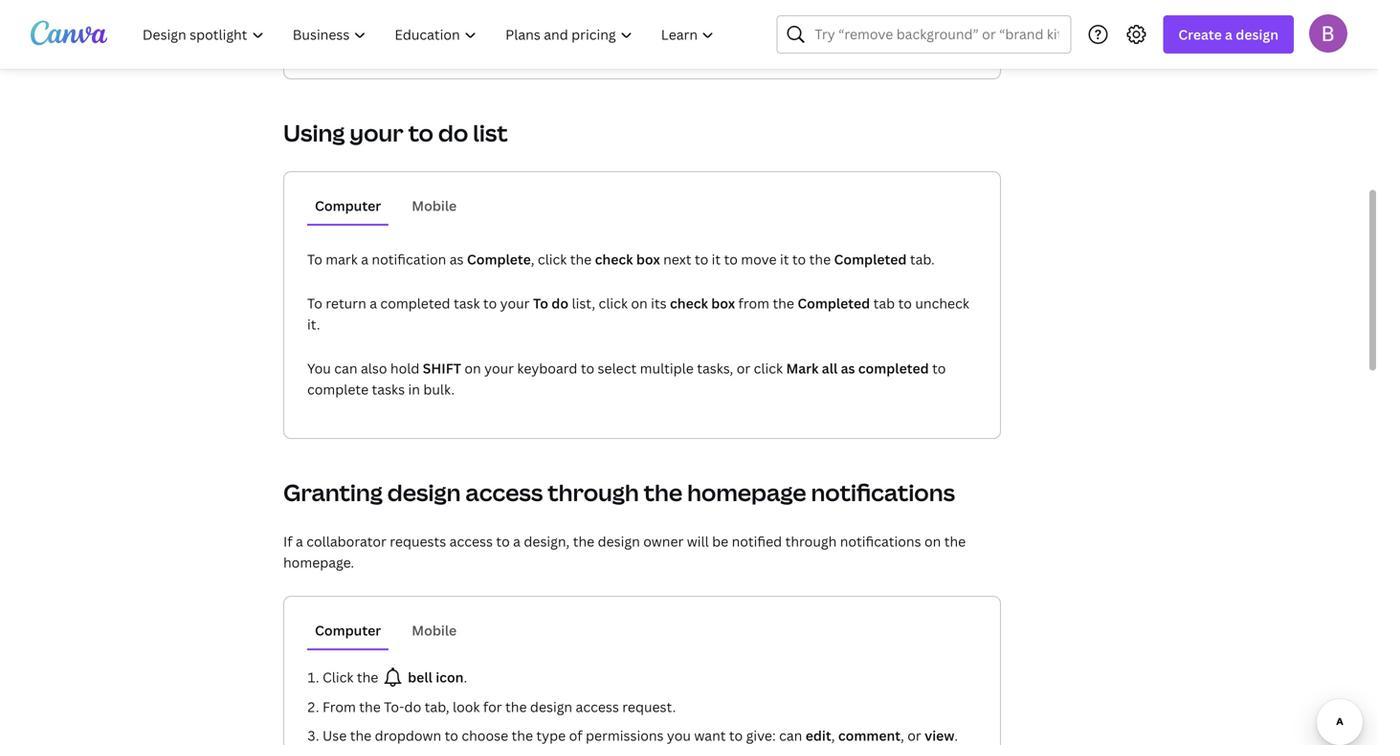 Task type: describe. For each thing, give the bounding box(es) containing it.
0 vertical spatial your
[[350, 117, 404, 148]]

to for to return a completed task to your to do list, click on its check box from the completed
[[307, 294, 323, 313]]

2 vertical spatial access
[[576, 699, 619, 717]]

create a design
[[1179, 25, 1279, 44]]

0 vertical spatial as
[[450, 250, 464, 269]]

top level navigation element
[[130, 15, 731, 54]]

homepage
[[688, 477, 807, 508]]

dropdown
[[375, 727, 442, 745]]

look
[[453, 699, 480, 717]]

to complete tasks in bulk.
[[307, 360, 946, 399]]

give:
[[747, 727, 776, 745]]

requests
[[390, 533, 446, 551]]

tasks
[[372, 381, 405, 399]]

design inside dropdown button
[[1237, 25, 1279, 44]]

granting
[[283, 477, 383, 508]]

in
[[408, 381, 420, 399]]

0 vertical spatial completed
[[381, 294, 451, 313]]

computer for to mark a notification as
[[315, 197, 381, 215]]

list
[[473, 117, 508, 148]]

your for shift
[[485, 360, 514, 378]]

complete
[[467, 250, 531, 269]]

Try "remove background" or "brand kit" search field
[[815, 16, 1059, 53]]

to left select
[[581, 360, 595, 378]]

1 mobile button from the top
[[404, 188, 465, 224]]

collaborator
[[307, 533, 387, 551]]

2 vertical spatial click
[[754, 360, 783, 378]]

create a design button
[[1164, 15, 1295, 54]]

mobile for second mobile button from the bottom of the page
[[412, 197, 457, 215]]

if a collaborator requests access to a design, the design owner will be notified through notifications on the homepage.
[[283, 533, 966, 572]]

to for to mark a notification as complete , click the check box next to it to move it to the completed tab.
[[307, 250, 323, 269]]

do for list
[[438, 117, 469, 148]]

notified
[[732, 533, 783, 551]]

edit
[[806, 727, 832, 745]]

icon
[[436, 669, 464, 687]]

tab
[[874, 294, 896, 313]]

tasks,
[[697, 360, 734, 378]]

1 horizontal spatial click
[[599, 294, 628, 313]]

1 horizontal spatial can
[[780, 727, 803, 745]]

to left list,
[[533, 294, 549, 313]]

a right return
[[370, 294, 377, 313]]

bulk.
[[424, 381, 455, 399]]

homepage.
[[283, 554, 354, 572]]

0 vertical spatial can
[[334, 360, 358, 378]]

next
[[664, 250, 692, 269]]

a right mark
[[361, 250, 369, 269]]

0 horizontal spatial through
[[548, 477, 639, 508]]

tab to uncheck it.
[[307, 294, 970, 334]]

0 vertical spatial on
[[631, 294, 648, 313]]

if
[[283, 533, 293, 551]]

0 vertical spatial completed
[[835, 250, 907, 269]]

1 vertical spatial completed
[[798, 294, 871, 313]]

1 vertical spatial .
[[955, 727, 959, 745]]

mobile for 2nd mobile button from the top of the page
[[412, 622, 457, 640]]

notification
[[372, 250, 447, 269]]

mark
[[326, 250, 358, 269]]

choose
[[462, 727, 509, 745]]

owner
[[644, 533, 684, 551]]

1 it from the left
[[712, 250, 721, 269]]

click
[[323, 669, 354, 687]]

to right the task
[[483, 294, 497, 313]]

notifications inside if a collaborator requests access to a design, the design owner will be notified through notifications on the homepage.
[[840, 533, 922, 551]]

be
[[713, 533, 729, 551]]

a right if at the left of page
[[296, 533, 303, 551]]

click the
[[323, 669, 382, 687]]

tab,
[[425, 699, 450, 717]]

design up type
[[530, 699, 573, 717]]

from
[[739, 294, 770, 313]]

it.
[[307, 316, 320, 334]]

0 vertical spatial access
[[466, 477, 543, 508]]

use the dropdown to choose the type of permissions you want to give: can edit , comment , or view .
[[323, 727, 959, 745]]

to inside to complete tasks in bulk.
[[933, 360, 946, 378]]

move
[[741, 250, 777, 269]]



Task type: locate. For each thing, give the bounding box(es) containing it.
0 vertical spatial notifications
[[812, 477, 956, 508]]

uncheck
[[916, 294, 970, 313]]

your down complete
[[500, 294, 530, 313]]

2 horizontal spatial do
[[552, 294, 569, 313]]

bob builder image
[[1310, 14, 1348, 52]]

1 horizontal spatial completed
[[859, 360, 929, 378]]

you can also hold shift on your keyboard to select multiple tasks, or click mark all as completed
[[307, 360, 929, 378]]

task
[[454, 294, 480, 313]]

computer button for click the
[[307, 613, 389, 649]]

request.
[[623, 699, 676, 717]]

mobile up bell icon .
[[412, 622, 457, 640]]

will
[[687, 533, 709, 551]]

to left give:
[[730, 727, 743, 745]]

mobile button up notification on the left
[[404, 188, 465, 224]]

0 horizontal spatial .
[[464, 669, 467, 687]]

1 horizontal spatial ,
[[832, 727, 835, 745]]

1 vertical spatial computer button
[[307, 613, 389, 649]]

1 horizontal spatial check
[[670, 294, 709, 313]]

to right move on the right
[[793, 250, 806, 269]]

access right requests
[[450, 533, 493, 551]]

the
[[570, 250, 592, 269], [810, 250, 831, 269], [773, 294, 795, 313], [644, 477, 683, 508], [573, 533, 595, 551], [945, 533, 966, 551], [357, 669, 379, 687], [359, 699, 381, 717], [506, 699, 527, 717], [350, 727, 372, 745], [512, 727, 533, 745]]

bell
[[408, 669, 433, 687]]

0 vertical spatial .
[[464, 669, 467, 687]]

your right using at top left
[[350, 117, 404, 148]]

permissions
[[586, 727, 664, 745]]

it right next
[[712, 250, 721, 269]]

2 computer from the top
[[315, 622, 381, 640]]

. up look
[[464, 669, 467, 687]]

do left list,
[[552, 294, 569, 313]]

2 it from the left
[[780, 250, 790, 269]]

view
[[925, 727, 955, 745]]

1 vertical spatial completed
[[859, 360, 929, 378]]

design up requests
[[388, 477, 461, 508]]

to left mark
[[307, 250, 323, 269]]

using
[[283, 117, 345, 148]]

1 vertical spatial your
[[500, 294, 530, 313]]

2 horizontal spatial ,
[[901, 727, 905, 745]]

1 vertical spatial mobile button
[[404, 613, 465, 649]]

2 computer button from the top
[[307, 613, 389, 649]]

access up of
[[576, 699, 619, 717]]

0 horizontal spatial on
[[465, 360, 481, 378]]

or
[[737, 360, 751, 378], [908, 727, 922, 745]]

0 vertical spatial computer button
[[307, 188, 389, 224]]

to inside the tab to uncheck it.
[[899, 294, 912, 313]]

computer up mark
[[315, 197, 381, 215]]

using your to do list
[[283, 117, 508, 148]]

computer up click the
[[315, 622, 381, 640]]

0 vertical spatial check
[[595, 250, 633, 269]]

completed
[[835, 250, 907, 269], [798, 294, 871, 313]]

0 horizontal spatial it
[[712, 250, 721, 269]]

want
[[695, 727, 726, 745]]

of
[[569, 727, 583, 745]]

through
[[548, 477, 639, 508], [786, 533, 837, 551]]

1 vertical spatial notifications
[[840, 533, 922, 551]]

0 vertical spatial mobile button
[[404, 188, 465, 224]]

to return a completed task to your to do list, click on its check box from the completed
[[307, 294, 871, 313]]

complete
[[307, 381, 369, 399]]

as left complete
[[450, 250, 464, 269]]

to right next
[[695, 250, 709, 269]]

1 computer button from the top
[[307, 188, 389, 224]]

0 horizontal spatial ,
[[531, 250, 535, 269]]

or left view
[[908, 727, 922, 745]]

completed up tab
[[835, 250, 907, 269]]

to mark a notification as complete , click the check box next to it to move it to the completed tab.
[[307, 250, 935, 269]]

can
[[334, 360, 358, 378], [780, 727, 803, 745]]

create
[[1179, 25, 1223, 44]]

2 vertical spatial on
[[925, 533, 942, 551]]

can left edit
[[780, 727, 803, 745]]

0 vertical spatial computer
[[315, 197, 381, 215]]

on
[[631, 294, 648, 313], [465, 360, 481, 378], [925, 533, 942, 551]]

computer button up click the
[[307, 613, 389, 649]]

2 vertical spatial do
[[405, 699, 422, 717]]

computer button for to mark a notification as
[[307, 188, 389, 224]]

computer button up mark
[[307, 188, 389, 224]]

your for task
[[500, 294, 530, 313]]

1 vertical spatial mobile
[[412, 622, 457, 640]]

it right move on the right
[[780, 250, 790, 269]]

completed right 'all'
[[859, 360, 929, 378]]

1 mobile from the top
[[412, 197, 457, 215]]

to left list
[[408, 117, 434, 148]]

0 vertical spatial mobile
[[412, 197, 457, 215]]

2 vertical spatial your
[[485, 360, 514, 378]]

1 vertical spatial do
[[552, 294, 569, 313]]

check right its
[[670, 294, 709, 313]]

1 horizontal spatial it
[[780, 250, 790, 269]]

a right create
[[1226, 25, 1233, 44]]

from
[[323, 699, 356, 717]]

shift
[[423, 360, 462, 378]]

as
[[450, 250, 464, 269], [841, 360, 856, 378]]

.
[[464, 669, 467, 687], [955, 727, 959, 745]]

notifications
[[812, 477, 956, 508], [840, 533, 922, 551]]

0 horizontal spatial or
[[737, 360, 751, 378]]

keyboard
[[517, 360, 578, 378]]

0 horizontal spatial click
[[538, 250, 567, 269]]

mobile up notification on the left
[[412, 197, 457, 215]]

2 horizontal spatial click
[[754, 360, 783, 378]]

through up if a collaborator requests access to a design, the design owner will be notified through notifications on the homepage.
[[548, 477, 639, 508]]

1 horizontal spatial box
[[712, 294, 735, 313]]

1 vertical spatial through
[[786, 533, 837, 551]]

2 mobile button from the top
[[404, 613, 465, 649]]

granting design access through the homepage notifications
[[283, 477, 956, 508]]

0 horizontal spatial can
[[334, 360, 358, 378]]

access
[[466, 477, 543, 508], [450, 533, 493, 551], [576, 699, 619, 717]]

all
[[822, 360, 838, 378]]

you
[[667, 727, 691, 745]]

a left design,
[[513, 533, 521, 551]]

click
[[538, 250, 567, 269], [599, 294, 628, 313], [754, 360, 783, 378]]

to down 'uncheck'
[[933, 360, 946, 378]]

computer button
[[307, 188, 389, 224], [307, 613, 389, 649]]

1 vertical spatial box
[[712, 294, 735, 313]]

through inside if a collaborator requests access to a design, the design owner will be notified through notifications on the homepage.
[[786, 533, 837, 551]]

click right list,
[[599, 294, 628, 313]]

also
[[361, 360, 387, 378]]

do left tab,
[[405, 699, 422, 717]]

computer
[[315, 197, 381, 215], [315, 622, 381, 640]]

your
[[350, 117, 404, 148], [500, 294, 530, 313], [485, 360, 514, 378]]

access up design,
[[466, 477, 543, 508]]

0 vertical spatial box
[[637, 250, 660, 269]]

your left keyboard
[[485, 360, 514, 378]]

box
[[637, 250, 660, 269], [712, 294, 735, 313]]

to right tab
[[899, 294, 912, 313]]

design inside if a collaborator requests access to a design, the design owner will be notified through notifications on the homepage.
[[598, 533, 640, 551]]

mobile button up bell icon .
[[404, 613, 465, 649]]

as right 'all'
[[841, 360, 856, 378]]

use
[[323, 727, 347, 745]]

1 vertical spatial as
[[841, 360, 856, 378]]

it
[[712, 250, 721, 269], [780, 250, 790, 269]]

0 horizontal spatial check
[[595, 250, 633, 269]]

comment
[[839, 727, 901, 745]]

to
[[408, 117, 434, 148], [695, 250, 709, 269], [724, 250, 738, 269], [793, 250, 806, 269], [483, 294, 497, 313], [899, 294, 912, 313], [581, 360, 595, 378], [933, 360, 946, 378], [496, 533, 510, 551], [445, 727, 459, 745], [730, 727, 743, 745]]

2 mobile from the top
[[412, 622, 457, 640]]

mobile
[[412, 197, 457, 215], [412, 622, 457, 640]]

for
[[483, 699, 502, 717]]

type
[[537, 727, 566, 745]]

0 horizontal spatial completed
[[381, 294, 451, 313]]

mark
[[787, 360, 819, 378]]

0 vertical spatial or
[[737, 360, 751, 378]]

to left design,
[[496, 533, 510, 551]]

design right create
[[1237, 25, 1279, 44]]

design left owner
[[598, 533, 640, 551]]

1 vertical spatial click
[[599, 294, 628, 313]]

1 computer from the top
[[315, 197, 381, 215]]

1 horizontal spatial or
[[908, 727, 922, 745]]

0 vertical spatial click
[[538, 250, 567, 269]]

completed left tab
[[798, 294, 871, 313]]

box left next
[[637, 250, 660, 269]]

return
[[326, 294, 367, 313]]

1 vertical spatial can
[[780, 727, 803, 745]]

to left move on the right
[[724, 250, 738, 269]]

0 vertical spatial do
[[438, 117, 469, 148]]

. right comment
[[955, 727, 959, 745]]

access inside if a collaborator requests access to a design, the design owner will be notified through notifications on the homepage.
[[450, 533, 493, 551]]

to inside if a collaborator requests access to a design, the design owner will be notified through notifications on the homepage.
[[496, 533, 510, 551]]

1 horizontal spatial do
[[438, 117, 469, 148]]

to
[[307, 250, 323, 269], [307, 294, 323, 313], [533, 294, 549, 313]]

1 vertical spatial access
[[450, 533, 493, 551]]

box left from
[[712, 294, 735, 313]]

0 horizontal spatial box
[[637, 250, 660, 269]]

, up to return a completed task to your to do list, click on its check box from the completed
[[531, 250, 535, 269]]

completed
[[381, 294, 451, 313], [859, 360, 929, 378]]

list,
[[572, 294, 596, 313]]

from the to-do tab, look for the design access request.
[[323, 699, 676, 717]]

its
[[651, 294, 667, 313]]

to up it.
[[307, 294, 323, 313]]

do
[[438, 117, 469, 148], [552, 294, 569, 313], [405, 699, 422, 717]]

tab.
[[911, 250, 935, 269]]

, left view
[[901, 727, 905, 745]]

0 horizontal spatial as
[[450, 250, 464, 269]]

check up to return a completed task to your to do list, click on its check box from the completed
[[595, 250, 633, 269]]

multiple
[[640, 360, 694, 378]]

select
[[598, 360, 637, 378]]

do for tab,
[[405, 699, 422, 717]]

click left mark
[[754, 360, 783, 378]]

1 vertical spatial computer
[[315, 622, 381, 640]]

1 vertical spatial on
[[465, 360, 481, 378]]

1 horizontal spatial through
[[786, 533, 837, 551]]

design
[[1237, 25, 1279, 44], [388, 477, 461, 508], [598, 533, 640, 551], [530, 699, 573, 717]]

1 horizontal spatial on
[[631, 294, 648, 313]]

design,
[[524, 533, 570, 551]]

0 horizontal spatial do
[[405, 699, 422, 717]]

a inside dropdown button
[[1226, 25, 1233, 44]]

a
[[1226, 25, 1233, 44], [361, 250, 369, 269], [370, 294, 377, 313], [296, 533, 303, 551], [513, 533, 521, 551]]

1 vertical spatial or
[[908, 727, 922, 745]]

to-
[[384, 699, 405, 717]]

2 horizontal spatial on
[[925, 533, 942, 551]]

1 vertical spatial check
[[670, 294, 709, 313]]

through right the notified
[[786, 533, 837, 551]]

do left list
[[438, 117, 469, 148]]

mobile button
[[404, 188, 465, 224], [404, 613, 465, 649]]

or right tasks,
[[737, 360, 751, 378]]

you
[[307, 360, 331, 378]]

can up the complete
[[334, 360, 358, 378]]

completed down notification on the left
[[381, 294, 451, 313]]

0 vertical spatial through
[[548, 477, 639, 508]]

click right complete
[[538, 250, 567, 269]]

bell icon .
[[408, 669, 467, 687]]

to down tab,
[[445, 727, 459, 745]]

hold
[[391, 360, 420, 378]]

1 horizontal spatial .
[[955, 727, 959, 745]]

1 horizontal spatial as
[[841, 360, 856, 378]]

on inside if a collaborator requests access to a design, the design owner will be notified through notifications on the homepage.
[[925, 533, 942, 551]]

, left comment
[[832, 727, 835, 745]]

computer for click the
[[315, 622, 381, 640]]



Task type: vqa. For each thing, say whether or not it's contained in the screenshot.
first how from left
no



